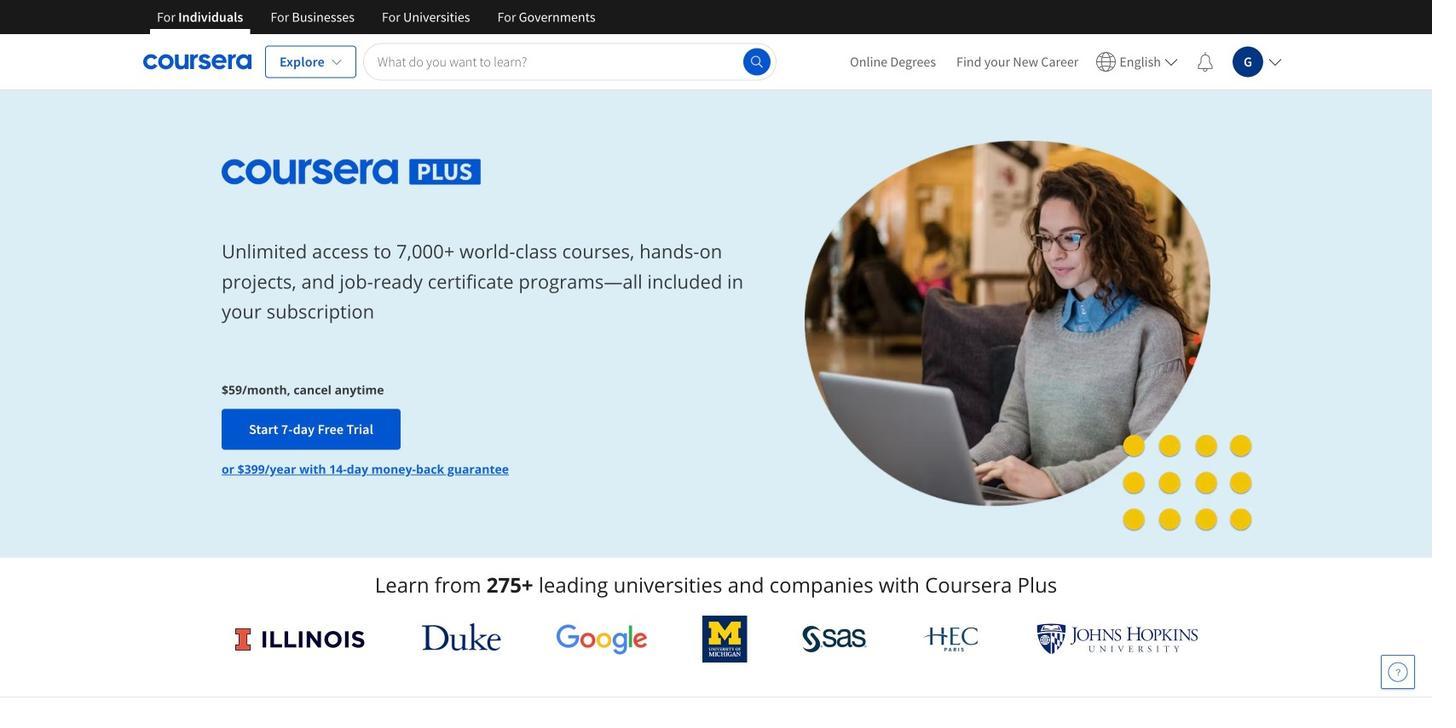 Task type: locate. For each thing, give the bounding box(es) containing it.
johns hopkins university image
[[1037, 623, 1199, 655]]

duke university image
[[422, 623, 501, 651]]

university of michigan image
[[703, 616, 748, 663]]

sas image
[[803, 626, 868, 653]]

help center image
[[1389, 662, 1409, 682]]

google image
[[556, 623, 648, 655]]

None search field
[[363, 43, 777, 81]]

banner navigation
[[143, 0, 610, 34]]



Task type: describe. For each thing, give the bounding box(es) containing it.
What do you want to learn? text field
[[363, 43, 777, 81]]

coursera plus image
[[222, 159, 482, 185]]

university of illinois at urbana-champaign image
[[234, 626, 367, 653]]

hec paris image
[[923, 622, 982, 657]]

coursera image
[[143, 48, 252, 75]]



Task type: vqa. For each thing, say whether or not it's contained in the screenshot.
google image
yes



